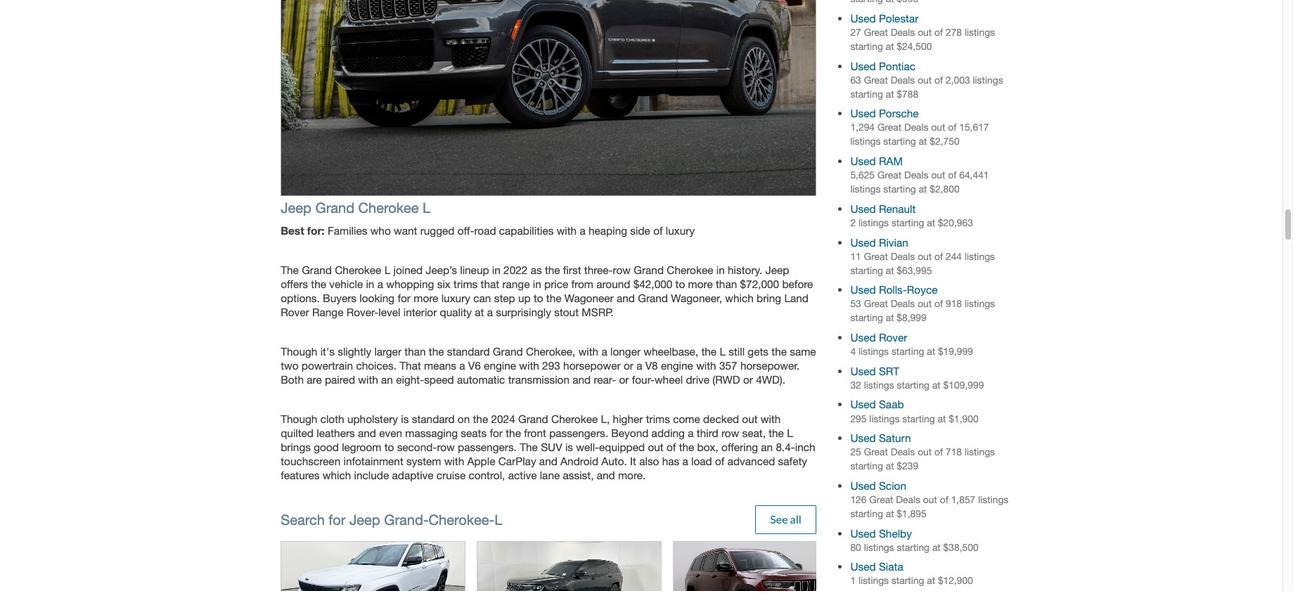 Task type: locate. For each thing, give the bounding box(es) containing it.
though inside though cloth upholstery is standard on the 2024 grand cherokee l, higher trims come decked out with quilted leathers and even massaging seats for the front passengers. beyond adding a third row seat, the l brings good legroom to second-row passengers. the suv is well-equipped out of the box, offering an 8.4-inch touchscreen infotainment system with apple carplay and android auto. it also has a load of advanced safety features which include adaptive cruise control, active lane assist, and more.
[[281, 413, 317, 426]]

starting down the 27 on the right top
[[851, 41, 883, 52]]

$63,995
[[897, 265, 932, 276]]

used
[[851, 12, 876, 25], [851, 60, 876, 72], [851, 107, 876, 120], [851, 155, 876, 167], [851, 202, 876, 215], [851, 236, 876, 249], [851, 284, 876, 296], [851, 331, 876, 344], [851, 365, 876, 377], [851, 398, 876, 411], [851, 432, 876, 445], [851, 480, 876, 492], [851, 527, 876, 540], [851, 561, 876, 573]]

27 great deals out of 278 listings starting at
[[851, 27, 995, 52]]

rivian
[[879, 236, 908, 249]]

deals inside 25 great deals out of 718 listings starting at
[[891, 447, 915, 458]]

0 horizontal spatial luxury
[[441, 292, 471, 304]]

out up $24,500
[[918, 27, 932, 38]]

out inside '63 great deals out of 2,003 listings starting at'
[[918, 74, 932, 86]]

include
[[354, 469, 389, 482]]

an down choices.
[[381, 374, 393, 386]]

adding
[[652, 427, 685, 440]]

control,
[[469, 469, 505, 482]]

both
[[281, 374, 304, 386]]

wheelbase,
[[644, 345, 698, 358]]

listings inside 25 great deals out of 718 listings starting at
[[965, 447, 995, 458]]

are
[[307, 374, 322, 386]]

has
[[662, 455, 680, 468]]

great for rolls-
[[864, 298, 888, 310]]

at inside the 53 great deals out of 918 listings starting at
[[886, 312, 894, 324]]

load
[[691, 455, 712, 468]]

$8,999
[[897, 312, 927, 324]]

passengers. up well-
[[549, 427, 608, 440]]

row down massaging
[[437, 441, 455, 454]]

2023 jeep grand cherokee l limited 4wd image
[[281, 542, 465, 591]]

suv
[[541, 441, 562, 454]]

and down horsepower
[[573, 374, 591, 386]]

0 vertical spatial rover
[[281, 306, 309, 319]]

renault
[[879, 202, 916, 215]]

range
[[312, 306, 344, 319]]

than up "that"
[[405, 345, 426, 358]]

price
[[544, 278, 568, 290]]

0 vertical spatial an
[[381, 374, 393, 386]]

$38,500
[[944, 542, 979, 553]]

of up has
[[667, 441, 676, 454]]

great down used rivian
[[864, 251, 888, 262]]

$12,900
[[938, 576, 973, 587]]

11 used from the top
[[851, 432, 876, 445]]

1 vertical spatial the
[[520, 441, 538, 454]]

listings down 'used shelby' link at right bottom
[[864, 542, 894, 553]]

grand inside though cloth upholstery is standard on the 2024 grand cherokee l, higher trims come decked out with quilted leathers and even massaging seats for the front passengers. beyond adding a third row seat, the l brings good legroom to second-row passengers. the suv is well-equipped out of the box, offering an 8.4-inch touchscreen infotainment system with apple carplay and android auto. it also has a load of advanced safety features which include adaptive cruise control, active lane assist, and more.
[[518, 413, 548, 426]]

great inside 27 great deals out of 278 listings starting at
[[864, 27, 888, 38]]

1 vertical spatial trims
[[646, 413, 670, 426]]

deals inside the 53 great deals out of 918 listings starting at
[[891, 298, 915, 310]]

of
[[935, 27, 943, 38], [935, 74, 943, 86], [948, 122, 957, 133], [948, 170, 957, 181], [653, 224, 663, 237], [935, 251, 943, 262], [935, 298, 943, 310], [667, 441, 676, 454], [935, 447, 943, 458], [715, 455, 725, 468], [940, 494, 949, 506]]

used up 126
[[851, 480, 876, 492]]

0 horizontal spatial engine
[[484, 359, 516, 372]]

1 horizontal spatial passengers.
[[549, 427, 608, 440]]

listings right 2,003
[[973, 74, 1003, 86]]

1 vertical spatial is
[[565, 441, 573, 454]]

great inside 5,625 great deals out of 64,441 listings starting at
[[878, 170, 902, 181]]

0 vertical spatial though
[[281, 345, 317, 358]]

great for rivian
[[864, 251, 888, 262]]

used up 11
[[851, 236, 876, 249]]

v6
[[468, 359, 481, 372]]

12 used from the top
[[851, 480, 876, 492]]

four-
[[632, 374, 655, 386]]

0 vertical spatial standard
[[447, 345, 490, 358]]

1 vertical spatial which
[[323, 469, 351, 482]]

of inside the "11 great deals out of 244 listings starting at"
[[935, 251, 943, 262]]

of inside the 53 great deals out of 918 listings starting at
[[935, 298, 943, 310]]

of for used ram
[[948, 170, 957, 181]]

lane
[[540, 469, 560, 482]]

used polestar link
[[851, 12, 919, 25]]

out up $63,995
[[918, 251, 932, 262]]

used for used siata 1 listings starting at $12,900
[[851, 561, 876, 573]]

used siata link
[[851, 561, 903, 573]]

listings inside 27 great deals out of 278 listings starting at
[[965, 27, 995, 38]]

1 vertical spatial row
[[721, 427, 739, 440]]

of inside 1,294 great deals out of 15,617 listings starting at
[[948, 122, 957, 133]]

six
[[437, 278, 451, 290]]

$239
[[897, 461, 919, 472]]

trims down lineup
[[454, 278, 478, 290]]

27
[[851, 27, 861, 38]]

deals inside the "11 great deals out of 244 listings starting at"
[[891, 251, 915, 262]]

5 used from the top
[[851, 202, 876, 215]]

0 horizontal spatial more
[[414, 292, 438, 304]]

at inside 25 great deals out of 718 listings starting at
[[886, 461, 894, 472]]

search
[[281, 512, 325, 528]]

for right search
[[329, 512, 346, 528]]

for down whopping
[[398, 292, 411, 304]]

deals down polestar
[[891, 27, 915, 38]]

luxury right side
[[666, 224, 695, 237]]

with up seat,
[[761, 413, 781, 426]]

9 used from the top
[[851, 365, 876, 377]]

starting down 63 on the right top of the page
[[851, 88, 883, 100]]

starting down 25
[[851, 461, 883, 472]]

l inside the grand cherokee l joined jeep's lineup in 2022 as the first three-row grand cherokee in history. jeep offers the vehicle in a whopping six trims that range in price from around $42,000 to more than $72,000 before options. buyers looking for more luxury can step up to the wagoneer and grand wagoneer, which bring land rover range rover-level interior quality at a surprisingly stout msrp.
[[384, 264, 390, 276]]

great inside '126 great deals out of 1,857 listings starting at'
[[869, 494, 894, 506]]

1
[[851, 576, 856, 587]]

2023 jeep grand cherokee l laredo 4wd image
[[674, 542, 857, 591]]

0 vertical spatial for
[[398, 292, 411, 304]]

2 engine from the left
[[661, 359, 693, 372]]

used inside 'used siata 1 listings starting at $12,900'
[[851, 561, 876, 573]]

l up 8.4-
[[787, 427, 793, 440]]

of inside '63 great deals out of 2,003 listings starting at'
[[935, 74, 943, 86]]

wagoneer
[[565, 292, 614, 304]]

which
[[725, 292, 754, 304], [323, 469, 351, 482]]

who
[[370, 224, 391, 237]]

starting up ram
[[884, 136, 916, 147]]

deals for polestar
[[891, 27, 915, 38]]

which inside the grand cherokee l joined jeep's lineup in 2022 as the first three-row grand cherokee in history. jeep offers the vehicle in a whopping six trims that range in price from around $42,000 to more than $72,000 before options. buyers looking for more luxury can step up to the wagoneer and grand wagoneer, which bring land rover range rover-level interior quality at a surprisingly stout msrp.
[[725, 292, 754, 304]]

the down 2024
[[506, 427, 521, 440]]

out for used scion
[[923, 494, 937, 506]]

used for used saab 295 listings starting at $1,900
[[851, 398, 876, 411]]

deals inside 5,625 great deals out of 64,441 listings starting at
[[904, 170, 929, 181]]

standard inside though cloth upholstery is standard on the 2024 grand cherokee l, higher trims come decked out with quilted leathers and even massaging seats for the front passengers. beyond adding a third row seat, the l brings good legroom to second-row passengers. the suv is well-equipped out of the box, offering an 8.4-inch touchscreen infotainment system with apple carplay and android auto. it also has a load of advanced safety features which include adaptive cruise control, active lane assist, and more.
[[412, 413, 455, 426]]

0 vertical spatial the
[[281, 264, 299, 276]]

of left 1,857 at the bottom of the page
[[940, 494, 949, 506]]

8 used from the top
[[851, 331, 876, 344]]

0 horizontal spatial than
[[405, 345, 426, 358]]

and inside though it's slightly larger than the standard grand cherokee, with a longer wheelbase, the l still gets the same two powertrain choices. that means a v6 engine with 293 horsepower or a v8 engine with 357 horsepower. both are paired with an eight-speed automatic transmission and rear- or four-wheel drive (rwd or 4wd).
[[573, 374, 591, 386]]

0 vertical spatial is
[[401, 413, 409, 426]]

jeep inside the grand cherokee l joined jeep's lineup in 2022 as the first three-row grand cherokee in history. jeep offers the vehicle in a whopping six trims that range in price from around $42,000 to more than $72,000 before options. buyers looking for more luxury can step up to the wagoneer and grand wagoneer, which bring land rover range rover-level interior quality at a surprisingly stout msrp.
[[766, 264, 789, 276]]

used rover 4 listings starting at $19,999
[[851, 331, 973, 357]]

1 vertical spatial an
[[761, 441, 773, 454]]

grand
[[315, 200, 354, 216], [302, 264, 332, 276], [634, 264, 664, 276], [638, 292, 668, 304], [493, 345, 523, 358], [518, 413, 548, 426]]

at inside the grand cherokee l joined jeep's lineup in 2022 as the first three-row grand cherokee in history. jeep offers the vehicle in a whopping six trims that range in price from around $42,000 to more than $72,000 before options. buyers looking for more luxury can step up to the wagoneer and grand wagoneer, which bring land rover range rover-level interior quality at a surprisingly stout msrp.
[[475, 306, 484, 319]]

the up seats
[[473, 413, 488, 426]]

1 horizontal spatial than
[[716, 278, 737, 290]]

and down around
[[617, 292, 635, 304]]

1 horizontal spatial more
[[688, 278, 713, 290]]

same
[[790, 345, 816, 358]]

luxury inside the grand cherokee l joined jeep's lineup in 2022 as the first three-row grand cherokee in history. jeep offers the vehicle in a whopping six trims that range in price from around $42,000 to more than $72,000 before options. buyers looking for more luxury can step up to the wagoneer and grand wagoneer, which bring land rover range rover-level interior quality at a surprisingly stout msrp.
[[441, 292, 471, 304]]

deals down "rivian"
[[891, 251, 915, 262]]

than inside the grand cherokee l joined jeep's lineup in 2022 as the first three-row grand cherokee in history. jeep offers the vehicle in a whopping six trims that range in price from around $42,000 to more than $72,000 before options. buyers looking for more luxury can step up to the wagoneer and grand wagoneer, which bring land rover range rover-level interior quality at a surprisingly stout msrp.
[[716, 278, 737, 290]]

great for scion
[[869, 494, 894, 506]]

at up rolls-
[[886, 265, 894, 276]]

2 vertical spatial row
[[437, 441, 455, 454]]

deals down "used rolls-royce" at the right of the page
[[891, 298, 915, 310]]

out inside 1,294 great deals out of 15,617 listings starting at
[[931, 122, 946, 133]]

2 vertical spatial for
[[329, 512, 346, 528]]

at inside the "11 great deals out of 244 listings starting at"
[[886, 265, 894, 276]]

used inside 'used rover 4 listings starting at $19,999'
[[851, 331, 876, 344]]

for inside though cloth upholstery is standard on the 2024 grand cherokee l, higher trims come decked out with quilted leathers and even massaging seats for the front passengers. beyond adding a third row seat, the l brings good legroom to second-row passengers. the suv is well-equipped out of the box, offering an 8.4-inch touchscreen infotainment system with apple carplay and android auto. it also has a load of advanced safety features which include adaptive cruise control, active lane assist, and more.
[[490, 427, 503, 440]]

2 though from the top
[[281, 413, 317, 426]]

starting inside used saab 295 listings starting at $1,900
[[903, 413, 935, 424]]

used scion link
[[851, 480, 906, 492]]

beyond
[[611, 427, 649, 440]]

apple
[[467, 455, 495, 468]]

to right up in the left of the page
[[534, 292, 543, 304]]

14 used from the top
[[851, 561, 876, 573]]

0 horizontal spatial an
[[381, 374, 393, 386]]

0 vertical spatial than
[[716, 278, 737, 290]]

1 vertical spatial for
[[490, 427, 503, 440]]

out inside '126 great deals out of 1,857 listings starting at'
[[923, 494, 937, 506]]

which down $72,000
[[725, 292, 754, 304]]

1 vertical spatial more
[[414, 292, 438, 304]]

of inside 25 great deals out of 718 listings starting at
[[935, 447, 943, 458]]

rover inside 'used rover 4 listings starting at $19,999'
[[879, 331, 907, 344]]

polestar
[[879, 12, 919, 25]]

trims up adding
[[646, 413, 670, 426]]

l,
[[601, 413, 610, 426]]

1 horizontal spatial trims
[[646, 413, 670, 426]]

used for used renault 2 listings starting at $20,963
[[851, 202, 876, 215]]

out up $239
[[918, 447, 932, 458]]

used up "1"
[[851, 561, 876, 573]]

0 vertical spatial trims
[[454, 278, 478, 290]]

used up 5,625
[[851, 155, 876, 167]]

also
[[639, 455, 659, 468]]

rover down $8,999 on the bottom right of page
[[879, 331, 907, 344]]

$2,800
[[930, 184, 960, 195]]

row up around
[[613, 264, 631, 276]]

0 horizontal spatial rover
[[281, 306, 309, 319]]

great down used saturn "link"
[[864, 447, 888, 458]]

of inside 27 great deals out of 278 listings starting at
[[935, 27, 943, 38]]

0 horizontal spatial the
[[281, 264, 299, 276]]

at inside 1,294 great deals out of 15,617 listings starting at
[[919, 136, 927, 147]]

starting inside 5,625 great deals out of 64,441 listings starting at
[[884, 184, 916, 195]]

capabilities
[[499, 224, 554, 237]]

0 horizontal spatial is
[[401, 413, 409, 426]]

out inside 5,625 great deals out of 64,441 listings starting at
[[931, 170, 946, 181]]

more
[[688, 278, 713, 290], [414, 292, 438, 304]]

starting down 126
[[851, 508, 883, 520]]

longer
[[610, 345, 641, 358]]

starting inside used shelby 80 listings starting at $38,500
[[897, 542, 930, 553]]

2 horizontal spatial for
[[490, 427, 503, 440]]

out inside the "11 great deals out of 244 listings starting at"
[[918, 251, 932, 262]]

out inside 27 great deals out of 278 listings starting at
[[918, 27, 932, 38]]

1 horizontal spatial the
[[520, 441, 538, 454]]

1 horizontal spatial for
[[398, 292, 411, 304]]

at inside '126 great deals out of 1,857 listings starting at'
[[886, 508, 894, 520]]

first
[[563, 264, 581, 276]]

at inside used srt 32 listings starting at $109,999
[[932, 380, 941, 391]]

2 used from the top
[[851, 60, 876, 72]]

to inside though cloth upholstery is standard on the 2024 grand cherokee l, higher trims come decked out with quilted leathers and even massaging seats for the front passengers. beyond adding a third row seat, the l brings good legroom to second-row passengers. the suv is well-equipped out of the box, offering an 8.4-inch touchscreen infotainment system with apple carplay and android auto. it also has a load of advanced safety features which include adaptive cruise control, active lane assist, and more.
[[384, 441, 394, 454]]

used rolls-royce link
[[851, 284, 938, 296]]

than inside though it's slightly larger than the standard grand cherokee, with a longer wheelbase, the l still gets the same two powertrain choices. that means a v6 engine with 293 horsepower or a v8 engine with 357 horsepower. both are paired with an eight-speed automatic transmission and rear- or four-wheel drive (rwd or 4wd).
[[405, 345, 426, 358]]

1,294
[[851, 122, 875, 133]]

of for used porsche
[[948, 122, 957, 133]]

great inside 25 great deals out of 718 listings starting at
[[864, 447, 888, 458]]

deals for rivian
[[891, 251, 915, 262]]

for inside the grand cherokee l joined jeep's lineup in 2022 as the first three-row grand cherokee in history. jeep offers the vehicle in a whopping six trims that range in price from around $42,000 to more than $72,000 before options. buyers looking for more luxury can step up to the wagoneer and grand wagoneer, which bring land rover range rover-level interior quality at a surprisingly stout msrp.
[[398, 292, 411, 304]]

0 vertical spatial which
[[725, 292, 754, 304]]

1 horizontal spatial to
[[534, 292, 543, 304]]

13 used from the top
[[851, 527, 876, 540]]

paired
[[325, 374, 355, 386]]

great inside 1,294 great deals out of 15,617 listings starting at
[[878, 122, 902, 133]]

out for used rolls-royce
[[918, 298, 932, 310]]

great right 53
[[864, 298, 888, 310]]

2 horizontal spatial to
[[676, 278, 685, 290]]

2024 jeep grand cherokee l image
[[281, 0, 816, 196]]

listings inside '63 great deals out of 2,003 listings starting at'
[[973, 74, 1003, 86]]

1 horizontal spatial row
[[613, 264, 631, 276]]

used siata 1 listings starting at $12,900
[[851, 561, 973, 587]]

357
[[719, 359, 737, 372]]

63 great deals out of 2,003 listings starting at
[[851, 74, 1003, 100]]

used rivian
[[851, 236, 908, 249]]

out up also
[[648, 441, 664, 454]]

deals inside 27 great deals out of 278 listings starting at
[[891, 27, 915, 38]]

2 horizontal spatial row
[[721, 427, 739, 440]]

used up 1,294
[[851, 107, 876, 120]]

out inside the 53 great deals out of 918 listings starting at
[[918, 298, 932, 310]]

great down used polestar link
[[864, 27, 888, 38]]

6 used from the top
[[851, 236, 876, 249]]

the inside though cloth upholstery is standard on the 2024 grand cherokee l, higher trims come decked out with quilted leathers and even massaging seats for the front passengers. beyond adding a third row seat, the l brings good legroom to second-row passengers. the suv is well-equipped out of the box, offering an 8.4-inch touchscreen infotainment system with apple carplay and android auto. it also has a load of advanced safety features which include adaptive cruise control, active lane assist, and more.
[[520, 441, 538, 454]]

1 horizontal spatial rover
[[879, 331, 907, 344]]

deals up "renault"
[[904, 170, 929, 181]]

of for used saturn
[[935, 447, 943, 458]]

1 horizontal spatial luxury
[[666, 224, 695, 237]]

1 horizontal spatial which
[[725, 292, 754, 304]]

it's
[[320, 345, 335, 358]]

1 horizontal spatial is
[[565, 441, 573, 454]]

244
[[946, 251, 962, 262]]

though inside though it's slightly larger than the standard grand cherokee, with a longer wheelbase, the l still gets the same two powertrain choices. that means a v6 engine with 293 horsepower or a v8 engine with 357 horsepower. both are paired with an eight-speed automatic transmission and rear- or four-wheel drive (rwd or 4wd).
[[281, 345, 317, 358]]

jeep grand cherokee l
[[281, 200, 431, 216]]

used inside used srt 32 listings starting at $109,999
[[851, 365, 876, 377]]

the up the load
[[679, 441, 694, 454]]

out up $788
[[918, 74, 932, 86]]

row down decked
[[721, 427, 739, 440]]

to down even on the left bottom of page
[[384, 441, 394, 454]]

1 though from the top
[[281, 345, 317, 358]]

out inside 25 great deals out of 718 listings starting at
[[918, 447, 932, 458]]

grand up $42,000
[[634, 264, 664, 276]]

at up used pontiac link
[[886, 41, 894, 52]]

more up wagoneer,
[[688, 278, 713, 290]]

0 horizontal spatial jeep
[[281, 200, 311, 216]]

a left v8
[[637, 359, 642, 372]]

1 used from the top
[[851, 12, 876, 25]]

1 vertical spatial rover
[[879, 331, 907, 344]]

deals inside '126 great deals out of 1,857 listings starting at'
[[896, 494, 921, 506]]

though up quilted
[[281, 413, 317, 426]]

starting up "renault"
[[884, 184, 916, 195]]

4 used from the top
[[851, 155, 876, 167]]

starting inside 27 great deals out of 278 listings starting at
[[851, 41, 883, 52]]

starting down siata
[[892, 576, 924, 587]]

massaging
[[405, 427, 458, 440]]

off-
[[458, 224, 474, 237]]

used up 63 on the right top of the page
[[851, 60, 876, 72]]

buyers
[[323, 292, 357, 304]]

starting inside the 53 great deals out of 918 listings starting at
[[851, 312, 883, 324]]

listings down 5,625
[[851, 184, 881, 195]]

row
[[613, 264, 631, 276], [721, 427, 739, 440], [437, 441, 455, 454]]

l left still
[[720, 345, 726, 358]]

0 horizontal spatial row
[[437, 441, 455, 454]]

1 vertical spatial passengers.
[[458, 441, 517, 454]]

used for used scion
[[851, 480, 876, 492]]

listings down used rover link
[[859, 346, 889, 357]]

of for used rivian
[[935, 251, 943, 262]]

0 horizontal spatial to
[[384, 441, 394, 454]]

deals for ram
[[904, 170, 929, 181]]

0 horizontal spatial trims
[[454, 278, 478, 290]]

1 horizontal spatial engine
[[661, 359, 693, 372]]

great down used scion 'link'
[[869, 494, 894, 506]]

of left the 718
[[935, 447, 943, 458]]

starting inside 25 great deals out of 718 listings starting at
[[851, 461, 883, 472]]

7 used from the top
[[851, 284, 876, 296]]

starting down saab
[[903, 413, 935, 424]]

listings inside used srt 32 listings starting at $109,999
[[864, 380, 894, 391]]

used ram
[[851, 155, 903, 167]]

of left 278 at the top right
[[935, 27, 943, 38]]

though for though cloth upholstery is standard on the 2024 grand cherokee l, higher trims come decked out with quilted leathers and even massaging seats for the front passengers. beyond adding a third row seat, the l brings good legroom to second-row passengers. the suv is well-equipped out of the box, offering an 8.4-inch touchscreen infotainment system with apple carplay and android auto. it also has a load of advanced safety features which include adaptive cruise control, active lane assist, and more.
[[281, 413, 317, 426]]

used inside used shelby 80 listings starting at $38,500
[[851, 527, 876, 540]]

1 vertical spatial luxury
[[441, 292, 471, 304]]

used for used rolls-royce
[[851, 284, 876, 296]]

listings down 1,294
[[851, 136, 881, 147]]

listings right 278 at the top right
[[965, 27, 995, 38]]

infotainment
[[344, 455, 404, 468]]

used rivian link
[[851, 236, 908, 249]]

starting inside 'used rover 4 listings starting at $19,999'
[[892, 346, 924, 357]]

at left $109,999
[[932, 380, 941, 391]]

0 horizontal spatial which
[[323, 469, 351, 482]]

used renault 2 listings starting at $20,963
[[851, 202, 973, 228]]

2 vertical spatial to
[[384, 441, 394, 454]]

10 used from the top
[[851, 398, 876, 411]]

2024
[[491, 413, 515, 426]]

at left $8,999 on the bottom right of page
[[886, 312, 894, 324]]

1 vertical spatial jeep
[[766, 264, 789, 276]]

the up 8.4-
[[769, 427, 784, 440]]

rover down options.
[[281, 306, 309, 319]]

great inside the "11 great deals out of 244 listings starting at"
[[864, 251, 888, 262]]

though for though it's slightly larger than the standard grand cherokee, with a longer wheelbase, the l still gets the same two powertrain choices. that means a v6 engine with 293 horsepower or a v8 engine with 357 horsepower. both are paired with an eight-speed automatic transmission and rear- or four-wheel drive (rwd or 4wd).
[[281, 345, 317, 358]]

eight-
[[396, 374, 424, 386]]

legroom
[[342, 441, 381, 454]]

great inside the 53 great deals out of 918 listings starting at
[[864, 298, 888, 310]]

at down can
[[475, 306, 484, 319]]

at inside used renault 2 listings starting at $20,963
[[927, 217, 935, 228]]

deals up $239
[[891, 447, 915, 458]]

at left $1,900
[[938, 413, 946, 424]]

the down price
[[546, 292, 562, 304]]

of for used pontiac
[[935, 74, 943, 86]]

1 vertical spatial than
[[405, 345, 426, 358]]

used inside used saab 295 listings starting at $1,900
[[851, 398, 876, 411]]

used inside used renault 2 listings starting at $20,963
[[851, 202, 876, 215]]

deals inside '63 great deals out of 2,003 listings starting at'
[[891, 74, 915, 86]]

used for used polestar
[[851, 12, 876, 25]]

great for pontiac
[[864, 74, 888, 86]]

1 vertical spatial standard
[[412, 413, 455, 426]]

listings down 'used renault' link
[[859, 217, 889, 228]]

see all link
[[756, 506, 816, 534]]

2 horizontal spatial jeep
[[766, 264, 789, 276]]

starting up used saab 295 listings starting at $1,900
[[897, 380, 930, 391]]

of inside 5,625 great deals out of 64,441 listings starting at
[[948, 170, 957, 181]]

5,625
[[851, 170, 875, 181]]

used ram link
[[851, 155, 903, 167]]

active
[[508, 469, 537, 482]]

1 horizontal spatial an
[[761, 441, 773, 454]]

standard up v6
[[447, 345, 490, 358]]

1 horizontal spatial jeep
[[349, 512, 380, 528]]

out for used pontiac
[[918, 74, 932, 86]]

or right the 'rear-'
[[619, 374, 629, 386]]

3 used from the top
[[851, 107, 876, 120]]

used up 2
[[851, 202, 876, 215]]

used rolls-royce
[[851, 284, 938, 296]]

of for used scion
[[940, 494, 949, 506]]

deals up $788
[[891, 74, 915, 86]]

still
[[729, 345, 745, 358]]

automatic
[[457, 374, 505, 386]]

royce
[[907, 284, 938, 296]]

0 vertical spatial row
[[613, 264, 631, 276]]

quality
[[440, 306, 472, 319]]

1 vertical spatial though
[[281, 413, 317, 426]]

deals inside 1,294 great deals out of 15,617 listings starting at
[[904, 122, 929, 133]]

grand up front
[[518, 413, 548, 426]]

295
[[851, 413, 867, 424]]

used up 295
[[851, 398, 876, 411]]



Task type: vqa. For each thing, say whether or not it's contained in the screenshot.


Task type: describe. For each thing, give the bounding box(es) containing it.
0 vertical spatial jeep
[[281, 200, 311, 216]]

vehicle
[[329, 278, 363, 290]]

11 great deals out of 244 listings starting at
[[851, 251, 995, 276]]

used for used pontiac
[[851, 60, 876, 72]]

level
[[379, 306, 400, 319]]

shelby
[[879, 527, 912, 540]]

bring
[[757, 292, 781, 304]]

used for used rover 4 listings starting at $19,999
[[851, 331, 876, 344]]

used for used rivian
[[851, 236, 876, 249]]

at inside 'used siata 1 listings starting at $12,900'
[[927, 576, 935, 587]]

stout
[[554, 306, 579, 319]]

joined
[[393, 264, 423, 276]]

starting inside 1,294 great deals out of 15,617 listings starting at
[[884, 136, 916, 147]]

an inside though cloth upholstery is standard on the 2024 grand cherokee l, higher trims come decked out with quilted leathers and even massaging seats for the front passengers. beyond adding a third row seat, the l brings good legroom to second-row passengers. the suv is well-equipped out of the box, offering an 8.4-inch touchscreen infotainment system with apple carplay and android auto. it also has a load of advanced safety features which include adaptive cruise control, active lane assist, and more.
[[761, 441, 773, 454]]

powertrain
[[302, 359, 353, 372]]

used for used shelby 80 listings starting at $38,500
[[851, 527, 876, 540]]

msrp.
[[582, 306, 614, 319]]

listings inside the "11 great deals out of 244 listings starting at"
[[965, 251, 995, 262]]

with up transmission
[[519, 359, 539, 372]]

1 vertical spatial to
[[534, 292, 543, 304]]

listings inside used renault 2 listings starting at $20,963
[[859, 217, 889, 228]]

adaptive
[[392, 469, 434, 482]]

293
[[542, 359, 560, 372]]

starting inside the "11 great deals out of 244 listings starting at"
[[851, 265, 883, 276]]

an inside though it's slightly larger than the standard grand cherokee, with a longer wheelbase, the l still gets the same two powertrain choices. that means a v6 engine with 293 horsepower or a v8 engine with 357 horsepower. both are paired with an eight-speed automatic transmission and rear- or four-wheel drive (rwd or 4wd).
[[381, 374, 393, 386]]

equipped
[[599, 441, 645, 454]]

see all
[[770, 513, 802, 526]]

53
[[851, 298, 861, 310]]

saab
[[879, 398, 904, 411]]

heaping
[[589, 224, 627, 237]]

at inside used shelby 80 listings starting at $38,500
[[932, 542, 941, 553]]

the up options.
[[311, 278, 326, 290]]

with up cruise
[[444, 455, 464, 468]]

starting inside '126 great deals out of 1,857 listings starting at'
[[851, 508, 883, 520]]

and down auto.
[[597, 469, 615, 482]]

2 vertical spatial jeep
[[349, 512, 380, 528]]

though it's slightly larger than the standard grand cherokee, with a longer wheelbase, the l still gets the same two powertrain choices. that means a v6 engine with 293 horsepower or a v8 engine with 357 horsepower. both are paired with an eight-speed automatic transmission and rear- or four-wheel drive (rwd or 4wd).
[[281, 345, 816, 386]]

out for used ram
[[931, 170, 946, 181]]

on
[[458, 413, 470, 426]]

three-
[[584, 264, 613, 276]]

and up lane
[[539, 455, 558, 468]]

used srt link
[[851, 365, 899, 377]]

$2,750
[[930, 136, 960, 147]]

second-
[[397, 441, 437, 454]]

listings inside 1,294 great deals out of 15,617 listings starting at
[[851, 136, 881, 147]]

the up horsepower.
[[772, 345, 787, 358]]

android
[[561, 455, 599, 468]]

used for used saturn
[[851, 432, 876, 445]]

with down choices.
[[358, 374, 378, 386]]

$1,900
[[949, 413, 979, 424]]

deals for pontiac
[[891, 74, 915, 86]]

at inside 5,625 great deals out of 64,441 listings starting at
[[919, 184, 927, 195]]

that
[[481, 278, 499, 290]]

good
[[314, 441, 339, 454]]

in left history.
[[716, 264, 725, 276]]

deals for saturn
[[891, 447, 915, 458]]

l inside though it's slightly larger than the standard grand cherokee, with a longer wheelbase, the l still gets the same two powertrain choices. that means a v6 engine with 293 horsepower or a v8 engine with 357 horsepower. both are paired with an eight-speed automatic transmission and rear- or four-wheel drive (rwd or 4wd).
[[720, 345, 726, 358]]

listings inside used shelby 80 listings starting at $38,500
[[864, 542, 894, 553]]

or right the (rwd
[[743, 374, 753, 386]]

and inside the grand cherokee l joined jeep's lineup in 2022 as the first three-row grand cherokee in history. jeep offers the vehicle in a whopping six trims that range in price from around $42,000 to more than $72,000 before options. buyers looking for more luxury can step up to the wagoneer and grand wagoneer, which bring land rover range rover-level interior quality at a surprisingly stout msrp.
[[617, 292, 635, 304]]

with up first
[[557, 224, 577, 237]]

standard inside though it's slightly larger than the standard grand cherokee, with a longer wheelbase, the l still gets the same two powertrain choices. that means a v6 engine with 293 horsepower or a v8 engine with 357 horsepower. both are paired with an eight-speed automatic transmission and rear- or four-wheel drive (rwd or 4wd).
[[447, 345, 490, 358]]

rugged
[[420, 224, 455, 237]]

a up looking
[[377, 278, 383, 290]]

seats
[[461, 427, 487, 440]]

of for used rolls-royce
[[935, 298, 943, 310]]

starting inside '63 great deals out of 2,003 listings starting at'
[[851, 88, 883, 100]]

starting inside used srt 32 listings starting at $109,999
[[897, 380, 930, 391]]

a left the heaping
[[580, 224, 586, 237]]

a down can
[[487, 306, 493, 319]]

the up means
[[429, 345, 444, 358]]

lineup
[[460, 264, 489, 276]]

used pontiac link
[[851, 60, 916, 72]]

used srt 32 listings starting at $109,999
[[851, 365, 984, 391]]

32
[[851, 380, 861, 391]]

5,625 great deals out of 64,441 listings starting at
[[851, 170, 989, 195]]

$42,000
[[633, 278, 673, 290]]

out for used saturn
[[918, 447, 932, 458]]

all
[[790, 513, 802, 526]]

best
[[281, 224, 304, 237]]

two
[[281, 359, 299, 372]]

wagoneer,
[[671, 292, 722, 304]]

at inside 'used rover 4 listings starting at $19,999'
[[927, 346, 935, 357]]

0 vertical spatial luxury
[[666, 224, 695, 237]]

it
[[630, 455, 636, 468]]

cherokee-
[[429, 512, 495, 528]]

0 vertical spatial passengers.
[[549, 427, 608, 440]]

before
[[782, 278, 813, 290]]

of right the load
[[715, 455, 725, 468]]

listings inside 'used siata 1 listings starting at $12,900'
[[859, 576, 889, 587]]

row inside the grand cherokee l joined jeep's lineup in 2022 as the first three-row grand cherokee in history. jeep offers the vehicle in a whopping six trims that range in price from around $42,000 to more than $72,000 before options. buyers looking for more luxury can step up to the wagoneer and grand wagoneer, which bring land rover range rover-level interior quality at a surprisingly stout msrp.
[[613, 264, 631, 276]]

saturn
[[879, 432, 911, 445]]

a right has
[[683, 455, 688, 468]]

great for polestar
[[864, 27, 888, 38]]

with up horsepower
[[579, 345, 599, 358]]

horsepower
[[563, 359, 621, 372]]

of for used polestar
[[935, 27, 943, 38]]

listings inside 5,625 great deals out of 64,441 listings starting at
[[851, 184, 881, 195]]

options.
[[281, 292, 320, 304]]

cherokee up who
[[358, 200, 419, 216]]

listings inside the 53 great deals out of 918 listings starting at
[[965, 298, 995, 310]]

the up price
[[545, 264, 560, 276]]

great for ram
[[878, 170, 902, 181]]

side
[[630, 224, 650, 237]]

rover inside the grand cherokee l joined jeep's lineup in 2022 as the first three-row grand cherokee in history. jeep offers the vehicle in a whopping six trims that range in price from around $42,000 to more than $72,000 before options. buyers looking for more luxury can step up to the wagoneer and grand wagoneer, which bring land rover range rover-level interior quality at a surprisingly stout msrp.
[[281, 306, 309, 319]]

third
[[697, 427, 718, 440]]

0 vertical spatial to
[[676, 278, 685, 290]]

deals for porsche
[[904, 122, 929, 133]]

larger
[[374, 345, 402, 358]]

listings inside used saab 295 listings starting at $1,900
[[869, 413, 900, 424]]

used porsche link
[[851, 107, 919, 120]]

can
[[474, 292, 491, 304]]

great for porsche
[[878, 122, 902, 133]]

assist,
[[563, 469, 594, 482]]

used saab 295 listings starting at $1,900
[[851, 398, 979, 424]]

8.4-
[[776, 441, 795, 454]]

starting inside 'used siata 1 listings starting at $12,900'
[[892, 576, 924, 587]]

with up the drive
[[696, 359, 716, 372]]

great for saturn
[[864, 447, 888, 458]]

0 vertical spatial more
[[688, 278, 713, 290]]

or down 'longer'
[[624, 359, 634, 372]]

25
[[851, 447, 861, 458]]

starting inside used renault 2 listings starting at $20,963
[[892, 217, 924, 228]]

l down control,
[[495, 512, 502, 528]]

1,294 great deals out of 15,617 listings starting at
[[851, 122, 989, 147]]

families
[[328, 224, 367, 237]]

trims inside though cloth upholstery is standard on the 2024 grand cherokee l, higher trims come decked out with quilted leathers and even massaging seats for the front passengers. beyond adding a third row seat, the l brings good legroom to second-row passengers. the suv is well-equipped out of the box, offering an 8.4-inch touchscreen infotainment system with apple carplay and android auto. it also has a load of advanced safety features which include adaptive cruise control, active lane assist, and more.
[[646, 413, 670, 426]]

though cloth upholstery is standard on the 2024 grand cherokee l, higher trims come decked out with quilted leathers and even massaging seats for the front passengers. beyond adding a third row seat, the l brings good legroom to second-row passengers. the suv is well-equipped out of the box, offering an 8.4-inch touchscreen infotainment system with apple carplay and android auto. it also has a load of advanced safety features which include adaptive cruise control, active lane assist, and more.
[[281, 413, 816, 482]]

0 horizontal spatial passengers.
[[458, 441, 517, 454]]

2,003
[[946, 74, 970, 86]]

listings inside 'used rover 4 listings starting at $19,999'
[[859, 346, 889, 357]]

grand up families
[[315, 200, 354, 216]]

listings inside '126 great deals out of 1,857 listings starting at'
[[978, 494, 1009, 506]]

out for used rivian
[[918, 251, 932, 262]]

slightly
[[338, 345, 371, 358]]

$20,963
[[938, 217, 973, 228]]

rover-
[[347, 306, 379, 319]]

of right side
[[653, 224, 663, 237]]

used for used srt 32 listings starting at $109,999
[[851, 365, 876, 377]]

cherokee inside though cloth upholstery is standard on the 2024 grand cherokee l, higher trims come decked out with quilted leathers and even massaging seats for the front passengers. beyond adding a third row seat, the l brings good legroom to second-row passengers. the suv is well-equipped out of the box, offering an 8.4-inch touchscreen infotainment system with apple carplay and android auto. it also has a load of advanced safety features which include adaptive cruise control, active lane assist, and more.
[[551, 413, 598, 426]]

at inside used saab 295 listings starting at $1,900
[[938, 413, 946, 424]]

transmission
[[508, 374, 570, 386]]

in up that
[[492, 264, 501, 276]]

means
[[424, 359, 456, 372]]

trims inside the grand cherokee l joined jeep's lineup in 2022 as the first three-row grand cherokee in history. jeep offers the vehicle in a whopping six trims that range in price from around $42,000 to more than $72,000 before options. buyers looking for more luxury can step up to the wagoneer and grand wagoneer, which bring land rover range rover-level interior quality at a surprisingly stout msrp.
[[454, 278, 478, 290]]

a down come
[[688, 427, 694, 440]]

front
[[524, 427, 546, 440]]

the inside the grand cherokee l joined jeep's lineup in 2022 as the first three-row grand cherokee in history. jeep offers the vehicle in a whopping six trims that range in price from around $42,000 to more than $72,000 before options. buyers looking for more luxury can step up to the wagoneer and grand wagoneer, which bring land rover range rover-level interior quality at a surprisingly stout msrp.
[[281, 264, 299, 276]]

in down the as
[[533, 278, 541, 290]]

the grand cherokee l joined jeep's lineup in 2022 as the first three-row grand cherokee in history. jeep offers the vehicle in a whopping six trims that range in price from around $42,000 to more than $72,000 before options. buyers looking for more luxury can step up to the wagoneer and grand wagoneer, which bring land rover range rover-level interior quality at a surprisingly stout msrp.
[[281, 264, 813, 319]]

at inside 27 great deals out of 278 listings starting at
[[886, 41, 894, 52]]

used shelby link
[[851, 527, 912, 540]]

horsepower.
[[740, 359, 800, 372]]

interior
[[403, 306, 437, 319]]

the left still
[[701, 345, 717, 358]]

around
[[597, 278, 630, 290]]

1 engine from the left
[[484, 359, 516, 372]]

l up rugged
[[423, 200, 431, 216]]

out for used porsche
[[931, 122, 946, 133]]

used shelby 80 listings starting at $38,500
[[851, 527, 979, 553]]

deals for scion
[[896, 494, 921, 506]]

cherokee,
[[526, 345, 576, 358]]

0 horizontal spatial for
[[329, 512, 346, 528]]

63
[[851, 74, 861, 86]]

deals for rolls-
[[891, 298, 915, 310]]

want
[[394, 224, 417, 237]]

2022
[[504, 264, 528, 276]]

l inside though cloth upholstery is standard on the 2024 grand cherokee l, higher trims come decked out with quilted leathers and even massaging seats for the front passengers. beyond adding a third row seat, the l brings good legroom to second-row passengers. the suv is well-equipped out of the box, offering an 8.4-inch touchscreen infotainment system with apple carplay and android auto. it also has a load of advanced safety features which include adaptive cruise control, active lane assist, and more.
[[787, 427, 793, 440]]

a up horsepower
[[602, 345, 607, 358]]

2023 jeep grand cherokee l summit reserve 4wd image
[[478, 542, 661, 591]]

which inside though cloth upholstery is standard on the 2024 grand cherokee l, higher trims come decked out with quilted leathers and even massaging seats for the front passengers. beyond adding a third row seat, the l brings good legroom to second-row passengers. the suv is well-equipped out of the box, offering an 8.4-inch touchscreen infotainment system with apple carplay and android auto. it also has a load of advanced safety features which include adaptive cruise control, active lane assist, and more.
[[323, 469, 351, 482]]

at inside '63 great deals out of 2,003 listings starting at'
[[886, 88, 894, 100]]

used for used porsche
[[851, 107, 876, 120]]

a left v6
[[459, 359, 465, 372]]

out up seat,
[[742, 413, 758, 426]]

land
[[784, 292, 809, 304]]

out for used polestar
[[918, 27, 932, 38]]

$1,895
[[897, 508, 927, 520]]

and up legroom
[[358, 427, 376, 440]]

safety
[[778, 455, 807, 468]]

grand up offers in the top left of the page
[[302, 264, 332, 276]]

25 great deals out of 718 listings starting at
[[851, 447, 995, 472]]

grand inside though it's slightly larger than the standard grand cherokee, with a longer wheelbase, the l still gets the same two powertrain choices. that means a v6 engine with 293 horsepower or a v8 engine with 357 horsepower. both are paired with an eight-speed automatic transmission and rear- or four-wheel drive (rwd or 4wd).
[[493, 345, 523, 358]]

used for used ram
[[851, 155, 876, 167]]

best for: families who want rugged off-road capabilities with a heaping side of luxury
[[281, 224, 695, 237]]

v8
[[645, 359, 658, 372]]

$72,000
[[740, 278, 779, 290]]

upholstery
[[347, 413, 398, 426]]

cherokee up wagoneer,
[[667, 264, 713, 276]]

grand down $42,000
[[638, 292, 668, 304]]

system
[[407, 455, 441, 468]]

cherokee up vehicle
[[335, 264, 381, 276]]

in up looking
[[366, 278, 374, 290]]



